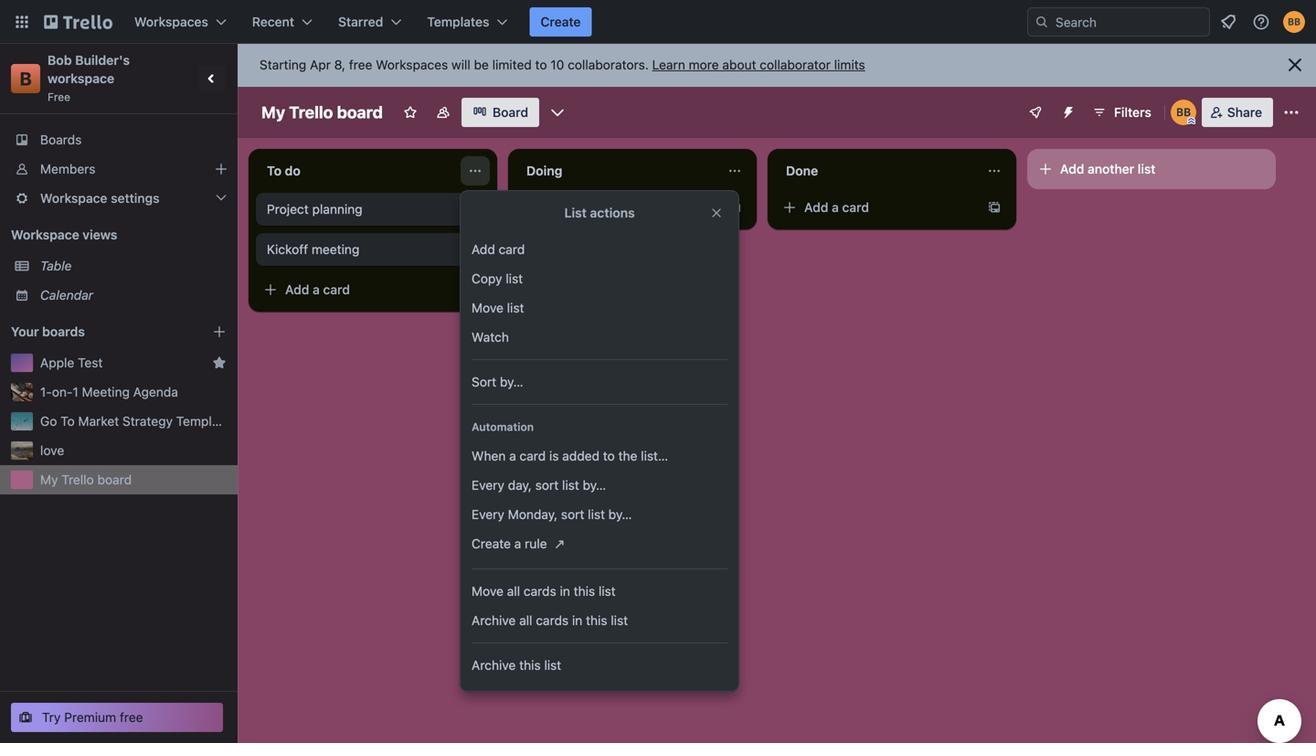 Task type: describe. For each thing, give the bounding box(es) containing it.
watch
[[472, 330, 509, 345]]

copy list
[[472, 271, 523, 286]]

add down done
[[805, 200, 829, 215]]

automation image
[[1054, 98, 1080, 123]]

bob builder's workspace link
[[48, 53, 133, 86]]

all for archive
[[519, 613, 533, 628]]

every monday, sort list by…
[[472, 507, 632, 522]]

a right when
[[509, 448, 516, 464]]

collaborators.
[[568, 57, 649, 72]]

cards for archive
[[536, 613, 569, 628]]

starred
[[338, 14, 383, 29]]

add card
[[472, 242, 525, 257]]

try premium free
[[42, 710, 143, 725]]

filters
[[1115, 105, 1152, 120]]

move all cards in this list
[[472, 584, 616, 599]]

add inside button
[[1061, 161, 1085, 176]]

copy
[[472, 271, 502, 286]]

0 horizontal spatial add a card button
[[256, 275, 457, 304]]

test
[[78, 355, 103, 370]]

views
[[83, 227, 117, 242]]

0 vertical spatial free
[[349, 57, 372, 72]]

free inside try premium free "button"
[[120, 710, 143, 725]]

to do
[[267, 163, 301, 178]]

search image
[[1035, 15, 1050, 29]]

kickoff
[[267, 242, 308, 257]]

by… for monday,
[[609, 507, 632, 522]]

boards link
[[0, 125, 238, 155]]

archive all cards in this list link
[[461, 606, 739, 635]]

workspace for workspace views
[[11, 227, 79, 242]]

bob builder's workspace free
[[48, 53, 133, 103]]

this for move all cards in this list
[[574, 584, 595, 599]]

try premium free button
[[11, 703, 223, 732]]

when a card is added to the list…
[[472, 448, 668, 464]]

settings
[[111, 191, 160, 206]]

list inside 'copy list' link
[[506, 271, 523, 286]]

trello inside board name "text field"
[[289, 102, 333, 122]]

when
[[472, 448, 506, 464]]

archive all cards in this list
[[472, 613, 628, 628]]

create from template… image for done
[[987, 200, 1002, 215]]

learn more about collaborator limits link
[[652, 57, 866, 72]]

actions
[[590, 205, 635, 220]]

0 horizontal spatial to
[[61, 414, 75, 429]]

builder's
[[75, 53, 130, 68]]

card down meeting
[[323, 282, 350, 297]]

starred button
[[327, 7, 413, 37]]

Search field
[[1050, 8, 1210, 36]]

1-
[[40, 384, 52, 400]]

Done text field
[[775, 156, 980, 186]]

table
[[40, 258, 72, 273]]

templates button
[[416, 7, 519, 37]]

card inside add card 'link'
[[499, 242, 525, 257]]

0 notifications image
[[1218, 11, 1240, 33]]

all for move
[[507, 584, 520, 599]]

1 vertical spatial to
[[603, 448, 615, 464]]

card down doing text field
[[583, 200, 610, 215]]

b
[[20, 68, 32, 89]]

another
[[1088, 161, 1135, 176]]

create a rule
[[472, 536, 547, 551]]

open information menu image
[[1253, 13, 1271, 31]]

show menu image
[[1283, 103, 1301, 122]]

boards
[[40, 132, 82, 147]]

by… for day,
[[583, 478, 606, 493]]

kickoff meeting link
[[267, 240, 479, 259]]

every for every monday, sort list by…
[[472, 507, 505, 522]]

move list link
[[461, 293, 739, 323]]

agenda
[[133, 384, 178, 400]]

archive this list link
[[461, 651, 739, 680]]

a down done text field
[[832, 200, 839, 215]]

template
[[176, 414, 230, 429]]

list
[[564, 205, 587, 220]]

card down done text field
[[843, 200, 869, 215]]

will
[[452, 57, 471, 72]]

in for move all cards in this list
[[560, 584, 570, 599]]

add down the doing
[[545, 200, 569, 215]]

limits
[[834, 57, 866, 72]]

workspace settings button
[[0, 184, 238, 213]]

market
[[78, 414, 119, 429]]

list inside every monday, sort list by… link
[[588, 507, 605, 522]]

love
[[40, 443, 64, 458]]

add board image
[[212, 325, 227, 339]]

archive this list
[[472, 658, 562, 673]]

0 horizontal spatial trello
[[62, 472, 94, 487]]

doing
[[527, 163, 563, 178]]

workspace visible image
[[436, 105, 451, 120]]

my trello board link
[[40, 471, 227, 489]]

rule
[[525, 536, 547, 551]]

workspace settings
[[40, 191, 160, 206]]

apr
[[310, 57, 331, 72]]

learn
[[652, 57, 686, 72]]

your boards with 5 items element
[[11, 321, 185, 343]]

premium
[[64, 710, 116, 725]]

planning
[[312, 202, 363, 217]]

Board name text field
[[252, 98, 392, 127]]

workspace views
[[11, 227, 117, 242]]

1 horizontal spatial bob builder (bobbuilder40) image
[[1284, 11, 1306, 33]]

create a rule link
[[461, 529, 739, 561]]

starting
[[260, 57, 307, 72]]

create for create a rule
[[472, 536, 511, 551]]

apple
[[40, 355, 74, 370]]

automation
[[472, 421, 534, 433]]

on-
[[52, 384, 73, 400]]

go to market strategy template link
[[40, 412, 230, 431]]

add inside 'link'
[[472, 242, 495, 257]]

your boards
[[11, 324, 85, 339]]

archive for archive all cards in this list
[[472, 613, 516, 628]]

list actions
[[564, 205, 635, 220]]

apple test link
[[40, 354, 205, 372]]

2 vertical spatial this
[[519, 658, 541, 673]]

add a card button for doing
[[516, 193, 717, 222]]

add another list
[[1061, 161, 1156, 176]]

move for move all cards in this list
[[472, 584, 504, 599]]

workspaces inside workspaces dropdown button
[[134, 14, 208, 29]]

apple test
[[40, 355, 103, 370]]

1 vertical spatial my trello board
[[40, 472, 132, 487]]

cards for move
[[524, 584, 557, 599]]

create for create
[[541, 14, 581, 29]]

board
[[493, 105, 529, 120]]

meeting
[[82, 384, 130, 400]]



Task type: vqa. For each thing, say whether or not it's contained in the screenshot.
the top EVERY
yes



Task type: locate. For each thing, give the bounding box(es) containing it.
by… right "sort"
[[500, 374, 524, 389]]

1 vertical spatial workspaces
[[376, 57, 448, 72]]

workspace inside dropdown button
[[40, 191, 107, 206]]

by… down when a card is added to the list… link
[[583, 478, 606, 493]]

every up create a rule
[[472, 507, 505, 522]]

1 vertical spatial by…
[[583, 478, 606, 493]]

done
[[786, 163, 818, 178]]

1 move from the top
[[472, 300, 504, 315]]

0 horizontal spatial sort
[[535, 478, 559, 493]]

1-on-1 meeting agenda link
[[40, 383, 227, 401]]

in for archive all cards in this list
[[572, 613, 583, 628]]

every for every day, sort list by…
[[472, 478, 505, 493]]

To do text field
[[256, 156, 461, 186]]

add a card
[[545, 200, 610, 215], [805, 200, 869, 215], [285, 282, 350, 297]]

create from template… image
[[728, 200, 742, 215], [987, 200, 1002, 215]]

0 vertical spatial to
[[267, 163, 282, 178]]

project planning
[[267, 202, 363, 217]]

sort
[[535, 478, 559, 493], [561, 507, 585, 522]]

0 vertical spatial trello
[[289, 102, 333, 122]]

1 vertical spatial board
[[97, 472, 132, 487]]

to inside text box
[[267, 163, 282, 178]]

starred icon image
[[212, 356, 227, 370]]

0 vertical spatial workspaces
[[134, 14, 208, 29]]

0 vertical spatial to
[[535, 57, 547, 72]]

1 vertical spatial free
[[120, 710, 143, 725]]

1 horizontal spatial workspaces
[[376, 57, 448, 72]]

workspace
[[48, 71, 114, 86]]

add a card up add card 'link'
[[545, 200, 610, 215]]

0 vertical spatial board
[[337, 102, 383, 122]]

add a card button down done text field
[[775, 193, 976, 222]]

list inside move all cards in this list link
[[599, 584, 616, 599]]

sort down every day, sort list by… link at the bottom of the page
[[561, 507, 585, 522]]

in down move all cards in this list link
[[572, 613, 583, 628]]

add card link
[[461, 235, 739, 264]]

my down "love"
[[40, 472, 58, 487]]

0 vertical spatial every
[[472, 478, 505, 493]]

a left rule
[[515, 536, 521, 551]]

0 horizontal spatial my
[[40, 472, 58, 487]]

archive up the archive this list
[[472, 613, 516, 628]]

1 vertical spatial trello
[[62, 472, 94, 487]]

archive
[[472, 613, 516, 628], [472, 658, 516, 673]]

about
[[723, 57, 757, 72]]

in inside move all cards in this list link
[[560, 584, 570, 599]]

create
[[541, 14, 581, 29], [472, 536, 511, 551]]

0 horizontal spatial create from template… image
[[728, 200, 742, 215]]

recent button
[[241, 7, 324, 37]]

list down every day, sort list by… link at the bottom of the page
[[588, 507, 605, 522]]

project
[[267, 202, 309, 217]]

bob builder (bobbuilder40) image right open information menu "icon"
[[1284, 11, 1306, 33]]

this member is an admin of this board. image
[[1187, 117, 1196, 125]]

cards down the move all cards in this list
[[536, 613, 569, 628]]

power ups image
[[1029, 105, 1043, 120]]

0 vertical spatial in
[[560, 584, 570, 599]]

bob builder (bobbuilder40) image
[[1284, 11, 1306, 33], [1171, 100, 1197, 125]]

1 vertical spatial bob builder (bobbuilder40) image
[[1171, 100, 1197, 125]]

2 horizontal spatial by…
[[609, 507, 632, 522]]

1 horizontal spatial trello
[[289, 102, 333, 122]]

back to home image
[[44, 7, 112, 37]]

every day, sort list by… link
[[461, 471, 739, 500]]

list right copy
[[506, 271, 523, 286]]

starting apr 8, free workspaces will be limited to 10 collaborators. learn more about collaborator limits
[[260, 57, 866, 72]]

1 horizontal spatial by…
[[583, 478, 606, 493]]

to left 10
[[535, 57, 547, 72]]

this down move all cards in this list link
[[586, 613, 608, 628]]

1 vertical spatial archive
[[472, 658, 516, 673]]

move down create a rule
[[472, 584, 504, 599]]

1 archive from the top
[[472, 613, 516, 628]]

limited
[[492, 57, 532, 72]]

is
[[549, 448, 559, 464]]

1 vertical spatial all
[[519, 613, 533, 628]]

move inside "link"
[[472, 300, 504, 315]]

1 horizontal spatial add a card button
[[516, 193, 717, 222]]

workspaces up workspace navigation collapse icon
[[134, 14, 208, 29]]

trello
[[289, 102, 333, 122], [62, 472, 94, 487]]

this up archive all cards in this list link
[[574, 584, 595, 599]]

try
[[42, 710, 61, 725]]

to left the
[[603, 448, 615, 464]]

every monday, sort list by… link
[[461, 500, 739, 529]]

8,
[[334, 57, 346, 72]]

0 vertical spatial create
[[541, 14, 581, 29]]

b link
[[11, 64, 40, 93]]

trello down 'apr'
[[289, 102, 333, 122]]

do
[[285, 163, 301, 178]]

my trello board down "love"
[[40, 472, 132, 487]]

archive for archive this list
[[472, 658, 516, 673]]

members
[[40, 161, 96, 176]]

0 horizontal spatial by…
[[500, 374, 524, 389]]

0 vertical spatial workspace
[[40, 191, 107, 206]]

1 vertical spatial sort
[[561, 507, 585, 522]]

1 vertical spatial this
[[586, 613, 608, 628]]

0 vertical spatial bob builder (bobbuilder40) image
[[1284, 11, 1306, 33]]

1 horizontal spatial board
[[337, 102, 383, 122]]

bob builder (bobbuilder40) image right filters
[[1171, 100, 1197, 125]]

add a card down kickoff meeting
[[285, 282, 350, 297]]

0 horizontal spatial board
[[97, 472, 132, 487]]

1 create from template… image from the left
[[728, 200, 742, 215]]

calendar
[[40, 288, 93, 303]]

board left star or unstar board "icon"
[[337, 102, 383, 122]]

share
[[1228, 105, 1263, 120]]

in inside archive all cards in this list link
[[572, 613, 583, 628]]

boards
[[42, 324, 85, 339]]

love link
[[40, 442, 227, 460]]

list down move all cards in this list link
[[611, 613, 628, 628]]

in
[[560, 584, 570, 599], [572, 613, 583, 628]]

your
[[11, 324, 39, 339]]

my trello board down 'apr'
[[261, 102, 383, 122]]

0 vertical spatial archive
[[472, 613, 516, 628]]

my inside board name "text field"
[[261, 102, 285, 122]]

create from template… image
[[468, 283, 483, 297]]

1 horizontal spatial my trello board
[[261, 102, 383, 122]]

1 vertical spatial workspace
[[11, 227, 79, 242]]

1 vertical spatial create
[[472, 536, 511, 551]]

bob
[[48, 53, 72, 68]]

add a card button for done
[[775, 193, 976, 222]]

create up starting apr 8, free workspaces will be limited to 10 collaborators. learn more about collaborator limits
[[541, 14, 581, 29]]

all inside move all cards in this list link
[[507, 584, 520, 599]]

primary element
[[0, 0, 1317, 44]]

by… down every day, sort list by… link at the bottom of the page
[[609, 507, 632, 522]]

1 vertical spatial every
[[472, 507, 505, 522]]

all up the archive all cards in this list
[[507, 584, 520, 599]]

share button
[[1202, 98, 1274, 127]]

1 horizontal spatial my
[[261, 102, 285, 122]]

templates
[[427, 14, 490, 29]]

list right another
[[1138, 161, 1156, 176]]

strategy
[[123, 414, 173, 429]]

to
[[267, 163, 282, 178], [61, 414, 75, 429]]

1 vertical spatial in
[[572, 613, 583, 628]]

1
[[73, 384, 78, 400]]

all down the move all cards in this list
[[519, 613, 533, 628]]

table link
[[40, 257, 227, 275]]

card
[[583, 200, 610, 215], [843, 200, 869, 215], [499, 242, 525, 257], [323, 282, 350, 297], [520, 448, 546, 464]]

1 vertical spatial move
[[472, 584, 504, 599]]

0 vertical spatial sort
[[535, 478, 559, 493]]

free
[[48, 91, 70, 103]]

go to market strategy template
[[40, 414, 230, 429]]

this for archive all cards in this list
[[586, 613, 608, 628]]

more
[[689, 57, 719, 72]]

list down 'when a card is added to the list…'
[[562, 478, 579, 493]]

add another list button
[[1028, 149, 1276, 189]]

1 horizontal spatial sort
[[561, 507, 585, 522]]

create from template… image for doing
[[728, 200, 742, 215]]

free
[[349, 57, 372, 72], [120, 710, 143, 725]]

0 horizontal spatial to
[[535, 57, 547, 72]]

1 horizontal spatial in
[[572, 613, 583, 628]]

list inside the add another list button
[[1138, 161, 1156, 176]]

sort by…
[[472, 374, 524, 389]]

every day, sort list by…
[[472, 478, 606, 493]]

sort for monday,
[[561, 507, 585, 522]]

1 horizontal spatial free
[[349, 57, 372, 72]]

copy list link
[[461, 264, 739, 293]]

list…
[[641, 448, 668, 464]]

list inside archive all cards in this list link
[[611, 613, 628, 628]]

list
[[1138, 161, 1156, 176], [506, 271, 523, 286], [507, 300, 524, 315], [562, 478, 579, 493], [588, 507, 605, 522], [599, 584, 616, 599], [611, 613, 628, 628], [544, 658, 562, 673]]

meeting
[[312, 242, 360, 257]]

this down the archive all cards in this list
[[519, 658, 541, 673]]

board
[[337, 102, 383, 122], [97, 472, 132, 487]]

cards up the archive all cards in this list
[[524, 584, 557, 599]]

board inside "text field"
[[337, 102, 383, 122]]

my down starting
[[261, 102, 285, 122]]

sort
[[472, 374, 497, 389]]

1 horizontal spatial to
[[603, 448, 615, 464]]

create inside button
[[541, 14, 581, 29]]

1 horizontal spatial create from template… image
[[987, 200, 1002, 215]]

members link
[[0, 155, 238, 184]]

move all cards in this list link
[[461, 577, 739, 606]]

2 create from template… image from the left
[[987, 200, 1002, 215]]

day,
[[508, 478, 532, 493]]

2 move from the top
[[472, 584, 504, 599]]

create left rule
[[472, 536, 511, 551]]

add a card down done
[[805, 200, 869, 215]]

0 horizontal spatial add a card
[[285, 282, 350, 297]]

add left another
[[1061, 161, 1085, 176]]

0 horizontal spatial bob builder (bobbuilder40) image
[[1171, 100, 1197, 125]]

to right go
[[61, 414, 75, 429]]

0 vertical spatial cards
[[524, 584, 557, 599]]

a down kickoff meeting
[[313, 282, 320, 297]]

workspace navigation collapse icon image
[[199, 66, 225, 91]]

my
[[261, 102, 285, 122], [40, 472, 58, 487]]

add down the kickoff
[[285, 282, 309, 297]]

1 horizontal spatial create
[[541, 14, 581, 29]]

kickoff meeting
[[267, 242, 360, 257]]

0 vertical spatial move
[[472, 300, 504, 315]]

free right 8,
[[349, 57, 372, 72]]

1 horizontal spatial add a card
[[545, 200, 610, 215]]

0 horizontal spatial create
[[472, 536, 511, 551]]

workspace for workspace settings
[[40, 191, 107, 206]]

card up 'copy list'
[[499, 242, 525, 257]]

filters button
[[1087, 98, 1157, 127]]

all inside archive all cards in this list link
[[519, 613, 533, 628]]

2 horizontal spatial add a card button
[[775, 193, 976, 222]]

1 vertical spatial cards
[[536, 613, 569, 628]]

0 vertical spatial all
[[507, 584, 520, 599]]

add up copy
[[472, 242, 495, 257]]

board link
[[462, 98, 539, 127]]

customize views image
[[549, 103, 567, 122]]

when a card is added to the list… link
[[461, 442, 739, 471]]

added
[[563, 448, 600, 464]]

0 vertical spatial by…
[[500, 374, 524, 389]]

workspace down "members"
[[40, 191, 107, 206]]

2 every from the top
[[472, 507, 505, 522]]

list down the archive all cards in this list
[[544, 658, 562, 673]]

watch link
[[461, 323, 739, 352]]

0 vertical spatial this
[[574, 584, 595, 599]]

add a card button down kickoff meeting link
[[256, 275, 457, 304]]

in up the archive all cards in this list
[[560, 584, 570, 599]]

1 vertical spatial my
[[40, 472, 58, 487]]

move for move list
[[472, 300, 504, 315]]

2 vertical spatial by…
[[609, 507, 632, 522]]

move list
[[472, 300, 524, 315]]

list inside every day, sort list by… link
[[562, 478, 579, 493]]

board down love link
[[97, 472, 132, 487]]

0 vertical spatial my
[[261, 102, 285, 122]]

1 horizontal spatial to
[[267, 163, 282, 178]]

archive down the archive all cards in this list
[[472, 658, 516, 673]]

list inside move list "link"
[[507, 300, 524, 315]]

1 every from the top
[[472, 478, 505, 493]]

workspaces up star or unstar board "icon"
[[376, 57, 448, 72]]

card left is in the left bottom of the page
[[520, 448, 546, 464]]

0 horizontal spatial in
[[560, 584, 570, 599]]

every down when
[[472, 478, 505, 493]]

trello down "love"
[[62, 472, 94, 487]]

to left do
[[267, 163, 282, 178]]

sort for day,
[[535, 478, 559, 493]]

my trello board inside board name "text field"
[[261, 102, 383, 122]]

collaborator
[[760, 57, 831, 72]]

my inside "my trello board" link
[[40, 472, 58, 487]]

2 horizontal spatial add a card
[[805, 200, 869, 215]]

add a card button down doing text field
[[516, 193, 717, 222]]

1 vertical spatial to
[[61, 414, 75, 429]]

list up archive all cards in this list link
[[599, 584, 616, 599]]

card inside when a card is added to the list… link
[[520, 448, 546, 464]]

sort right day,
[[535, 478, 559, 493]]

a left actions
[[572, 200, 579, 215]]

move
[[472, 300, 504, 315], [472, 584, 504, 599]]

0 horizontal spatial workspaces
[[134, 14, 208, 29]]

Doing text field
[[516, 156, 720, 186]]

workspace up table
[[11, 227, 79, 242]]

0 horizontal spatial free
[[120, 710, 143, 725]]

be
[[474, 57, 489, 72]]

2 archive from the top
[[472, 658, 516, 673]]

list down 'copy list'
[[507, 300, 524, 315]]

the
[[619, 448, 638, 464]]

move down create from template… image
[[472, 300, 504, 315]]

list inside archive this list link
[[544, 658, 562, 673]]

star or unstar board image
[[403, 105, 418, 120]]

free right premium
[[120, 710, 143, 725]]

0 vertical spatial my trello board
[[261, 102, 383, 122]]

0 horizontal spatial my trello board
[[40, 472, 132, 487]]



